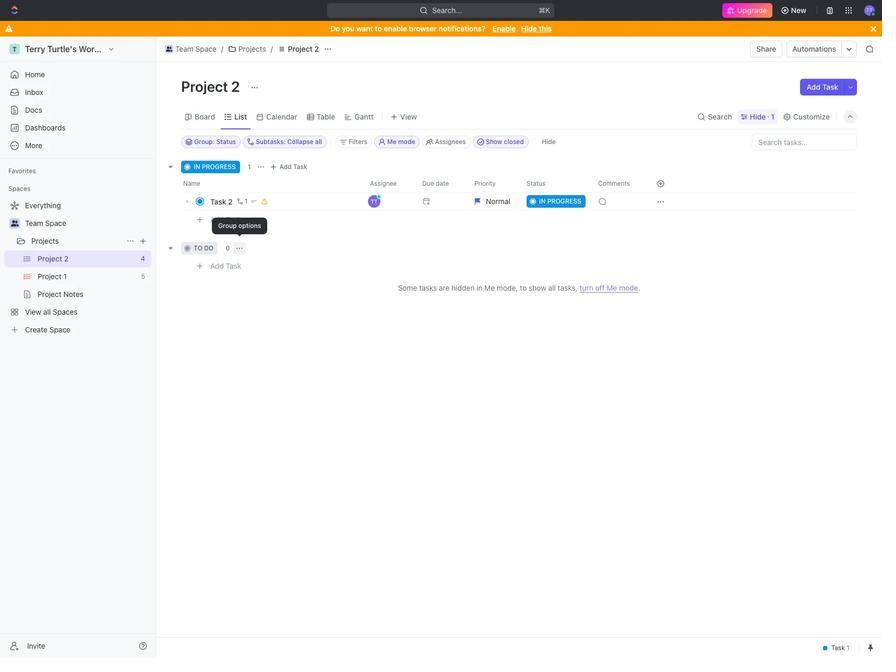 Task type: describe. For each thing, give the bounding box(es) containing it.
normal button
[[469, 192, 521, 211]]

are
[[439, 284, 450, 293]]

assignee
[[370, 180, 397, 188]]

calendar link
[[264, 109, 298, 124]]

docs link
[[4, 102, 152, 119]]

team inside sidebar navigation
[[25, 219, 43, 228]]

enable
[[493, 24, 516, 33]]

more button
[[4, 137, 152, 154]]

browser
[[409, 24, 437, 33]]

1 horizontal spatial in
[[477, 284, 483, 293]]

board link
[[193, 109, 215, 124]]

me mode button
[[375, 136, 420, 148]]

mode inside me mode dropdown button
[[399, 138, 416, 146]]

0 horizontal spatial projects link
[[31, 233, 122, 250]]

due date button
[[416, 176, 469, 192]]

everything link
[[4, 197, 149, 214]]

me mode
[[388, 138, 416, 146]]

1 vertical spatial team space link
[[25, 215, 149, 232]]

view button
[[387, 109, 421, 124]]

list link
[[233, 109, 247, 124]]

task left 1 button
[[211, 197, 226, 206]]

share button
[[751, 41, 783, 57]]

this
[[539, 24, 552, 33]]

table
[[317, 112, 336, 121]]

in inside dropdown button
[[540, 197, 546, 205]]

show closed button
[[473, 136, 529, 148]]

automations
[[793, 44, 837, 53]]

1 left customize button
[[772, 112, 775, 121]]

some tasks are hidden in me mode, to show all tasks, turn off me mode .
[[398, 284, 641, 293]]

assignee button
[[364, 176, 416, 192]]

task down 0
[[226, 262, 241, 270]]

search...
[[433, 6, 463, 15]]

add task button down task 2
[[206, 214, 246, 226]]

space inside create space 'link'
[[49, 326, 71, 334]]

board
[[195, 112, 215, 121]]

customize
[[794, 112, 831, 121]]

project 1
[[38, 272, 67, 281]]

tree inside sidebar navigation
[[4, 197, 152, 339]]

priority button
[[469, 176, 521, 192]]

0 vertical spatial to
[[375, 24, 382, 33]]

create space link
[[4, 322, 149, 339]]

1 horizontal spatial team space
[[176, 44, 217, 53]]

collapse
[[288, 138, 314, 146]]

1 vertical spatial tt button
[[364, 192, 416, 211]]

add up name dropdown button
[[280, 163, 292, 171]]

turn
[[580, 284, 594, 293]]

0 vertical spatial hide
[[522, 24, 538, 33]]

create
[[25, 326, 48, 334]]

1 vertical spatial all
[[549, 284, 556, 293]]

hide for hide
[[542, 138, 556, 146]]

spaces inside view all spaces link
[[53, 308, 78, 317]]

1 horizontal spatial team space link
[[162, 43, 219, 55]]

add up the customize
[[807, 83, 821, 91]]

1 button
[[235, 196, 249, 207]]

filters
[[349, 138, 368, 146]]

1 vertical spatial mode
[[620, 284, 639, 293]]

search button
[[695, 109, 736, 124]]

invite
[[27, 642, 45, 651]]

project 1 link
[[38, 269, 137, 285]]

2 horizontal spatial to
[[520, 284, 527, 293]]

1 vertical spatial to
[[194, 245, 203, 252]]

new
[[792, 6, 807, 15]]

1 vertical spatial project 2 link
[[38, 251, 137, 268]]

assignees
[[435, 138, 466, 146]]

5
[[141, 273, 145, 281]]

dashboards
[[25, 123, 66, 132]]

add task down 'subtasks: collapse all'
[[280, 163, 307, 171]]

0 horizontal spatial status
[[217, 138, 236, 146]]

in progress inside in progress dropdown button
[[540, 197, 582, 205]]

you
[[342, 24, 355, 33]]

more
[[25, 141, 42, 150]]

date
[[436, 180, 449, 188]]

list
[[235, 112, 247, 121]]

calendar
[[267, 112, 298, 121]]

sidebar navigation
[[0, 37, 158, 659]]

closed
[[505, 138, 525, 146]]

in progress button
[[521, 192, 592, 211]]

task up the customize
[[823, 83, 839, 91]]

home link
[[4, 66, 152, 83]]

notifications?
[[439, 24, 486, 33]]

⌘k
[[540, 6, 551, 15]]

2 / from the left
[[271, 44, 273, 53]]

workspace
[[79, 44, 122, 54]]

add task for add task button on top of the customize
[[807, 83, 839, 91]]

hide button
[[538, 136, 560, 148]]

0 vertical spatial space
[[196, 44, 217, 53]]

turtle's
[[47, 44, 77, 54]]

0 horizontal spatial spaces
[[8, 185, 30, 193]]

progress inside dropdown button
[[548, 197, 582, 205]]

task 2
[[211, 197, 233, 206]]

t
[[13, 45, 17, 53]]

view for view all spaces
[[25, 308, 41, 317]]

notes
[[63, 290, 83, 299]]

0 vertical spatial projects link
[[226, 43, 269, 55]]

name button
[[181, 176, 364, 192]]

status button
[[521, 176, 592, 192]]

assignees button
[[422, 136, 471, 148]]

favorites
[[8, 167, 36, 175]]

favorites button
[[4, 165, 40, 178]]

tasks,
[[558, 284, 578, 293]]

docs
[[25, 106, 42, 114]]

subtasks: collapse all
[[256, 138, 322, 146]]



Task type: locate. For each thing, give the bounding box(es) containing it.
1 horizontal spatial project 2 link
[[275, 43, 322, 55]]

hide right closed
[[542, 138, 556, 146]]

tt
[[867, 7, 874, 13], [371, 199, 378, 205]]

1 horizontal spatial status
[[527, 180, 546, 188]]

hide
[[522, 24, 538, 33], [751, 112, 767, 121], [542, 138, 556, 146]]

all inside sidebar navigation
[[43, 308, 51, 317]]

status up in progress dropdown button
[[527, 180, 546, 188]]

1 horizontal spatial to
[[375, 24, 382, 33]]

0 horizontal spatial progress
[[202, 163, 236, 171]]

1 horizontal spatial project 2
[[181, 78, 243, 95]]

0 horizontal spatial projects
[[31, 237, 59, 246]]

0 vertical spatial team space
[[176, 44, 217, 53]]

1 horizontal spatial /
[[271, 44, 273, 53]]

0 horizontal spatial me
[[388, 138, 397, 146]]

group:
[[194, 138, 215, 146]]

1 vertical spatial tt
[[371, 199, 378, 205]]

2 horizontal spatial project 2
[[288, 44, 319, 53]]

0 vertical spatial status
[[217, 138, 236, 146]]

tree containing everything
[[4, 197, 152, 339]]

project for the project notes link
[[38, 290, 62, 299]]

dashboards link
[[4, 120, 152, 136]]

all right show
[[549, 284, 556, 293]]

do you want to enable browser notifications? enable hide this
[[331, 24, 552, 33]]

view all spaces
[[25, 308, 78, 317]]

space down view all spaces
[[49, 326, 71, 334]]

project notes
[[38, 290, 83, 299]]

show closed
[[486, 138, 525, 146]]

to do
[[194, 245, 214, 252]]

1 horizontal spatial team
[[176, 44, 194, 53]]

1 horizontal spatial tt button
[[862, 2, 879, 19]]

1 horizontal spatial tt
[[867, 7, 874, 13]]

1 vertical spatial progress
[[548, 197, 582, 205]]

me
[[388, 138, 397, 146], [485, 284, 495, 293], [607, 284, 618, 293]]

name
[[183, 180, 201, 188]]

0 horizontal spatial tt button
[[364, 192, 416, 211]]

0 vertical spatial view
[[401, 112, 417, 121]]

0 vertical spatial mode
[[399, 138, 416, 146]]

to
[[375, 24, 382, 33], [194, 245, 203, 252], [520, 284, 527, 293]]

comments button
[[592, 176, 645, 192]]

0 horizontal spatial all
[[43, 308, 51, 317]]

1 vertical spatial hide
[[751, 112, 767, 121]]

task down collapse at left
[[294, 163, 307, 171]]

1 horizontal spatial view
[[401, 112, 417, 121]]

1 right task 2
[[245, 197, 248, 205]]

team right user group image
[[25, 219, 43, 228]]

add task for add task button below task 2
[[211, 215, 241, 224]]

hide for hide 1
[[751, 112, 767, 121]]

1 vertical spatial view
[[25, 308, 41, 317]]

0 horizontal spatial view
[[25, 308, 41, 317]]

2 vertical spatial space
[[49, 326, 71, 334]]

2 vertical spatial to
[[520, 284, 527, 293]]

0 horizontal spatial team
[[25, 219, 43, 228]]

progress down 'status' dropdown button
[[548, 197, 582, 205]]

project 2 inside tree
[[38, 254, 69, 263]]

status
[[217, 138, 236, 146], [527, 180, 546, 188]]

add task button down 0
[[206, 260, 246, 273]]

spaces down project notes
[[53, 308, 78, 317]]

subtasks:
[[256, 138, 286, 146]]

status right group:
[[217, 138, 236, 146]]

0 vertical spatial team
[[176, 44, 194, 53]]

add task button up name dropdown button
[[267, 161, 312, 173]]

task down 1 button
[[226, 215, 241, 224]]

add task for add task button underneath 0
[[211, 262, 241, 270]]

want
[[357, 24, 373, 33]]

me down view button
[[388, 138, 397, 146]]

2 horizontal spatial me
[[607, 284, 618, 293]]

some
[[398, 284, 418, 293]]

add
[[807, 83, 821, 91], [280, 163, 292, 171], [211, 215, 224, 224], [211, 262, 224, 270]]

0 vertical spatial all
[[315, 138, 322, 146]]

in right the hidden
[[477, 284, 483, 293]]

1 inside tree
[[63, 272, 67, 281]]

mode right off at the right top
[[620, 284, 639, 293]]

customize button
[[780, 109, 834, 124]]

hide right search at right top
[[751, 112, 767, 121]]

view button
[[387, 104, 421, 129]]

all
[[315, 138, 322, 146], [549, 284, 556, 293], [43, 308, 51, 317]]

1 vertical spatial project 2
[[181, 78, 243, 95]]

1 up project notes
[[63, 272, 67, 281]]

mode down view button
[[399, 138, 416, 146]]

team space inside tree
[[25, 219, 66, 228]]

view for view
[[401, 112, 417, 121]]

2 horizontal spatial in
[[540, 197, 546, 205]]

me left mode,
[[485, 284, 495, 293]]

team right user group icon
[[176, 44, 194, 53]]

.
[[639, 284, 641, 293]]

projects inside sidebar navigation
[[31, 237, 59, 246]]

1 vertical spatial projects link
[[31, 233, 122, 250]]

add down task 2
[[211, 215, 224, 224]]

view up me mode
[[401, 112, 417, 121]]

2 horizontal spatial hide
[[751, 112, 767, 121]]

automations button
[[788, 41, 842, 57]]

to left do
[[194, 245, 203, 252]]

in progress down 'status' dropdown button
[[540, 197, 582, 205]]

1 vertical spatial team
[[25, 219, 43, 228]]

0 horizontal spatial team space
[[25, 219, 66, 228]]

/
[[221, 44, 224, 53], [271, 44, 273, 53]]

in down 'status' dropdown button
[[540, 197, 546, 205]]

0 vertical spatial progress
[[202, 163, 236, 171]]

me right off at the right top
[[607, 284, 618, 293]]

0 vertical spatial in progress
[[194, 163, 236, 171]]

off
[[596, 284, 605, 293]]

mode
[[399, 138, 416, 146], [620, 284, 639, 293]]

space right user group icon
[[196, 44, 217, 53]]

gantt
[[355, 112, 374, 121]]

project
[[288, 44, 313, 53], [181, 78, 228, 95], [38, 254, 62, 263], [38, 272, 62, 281], [38, 290, 62, 299]]

0 horizontal spatial tt
[[371, 199, 378, 205]]

view all spaces link
[[4, 304, 149, 321]]

1 horizontal spatial projects
[[239, 44, 266, 53]]

hidden
[[452, 284, 475, 293]]

1 horizontal spatial all
[[315, 138, 322, 146]]

hide inside button
[[542, 138, 556, 146]]

space down everything
[[45, 219, 66, 228]]

user group image
[[11, 220, 19, 227]]

enable
[[384, 24, 407, 33]]

spaces down "favorites" button
[[8, 185, 30, 193]]

new button
[[777, 2, 814, 19]]

1 inside button
[[245, 197, 248, 205]]

0 vertical spatial tt
[[867, 7, 874, 13]]

do
[[331, 24, 340, 33]]

add task up the customize
[[807, 83, 839, 91]]

0 vertical spatial in
[[194, 163, 200, 171]]

project for the bottom project 2 link
[[38, 254, 62, 263]]

1 / from the left
[[221, 44, 224, 53]]

1 vertical spatial spaces
[[53, 308, 78, 317]]

1 vertical spatial team space
[[25, 219, 66, 228]]

0 horizontal spatial mode
[[399, 138, 416, 146]]

2 vertical spatial in
[[477, 284, 483, 293]]

projects link
[[226, 43, 269, 55], [31, 233, 122, 250]]

view inside view button
[[401, 112, 417, 121]]

view
[[401, 112, 417, 121], [25, 308, 41, 317]]

hide left this
[[522, 24, 538, 33]]

view up 'create'
[[25, 308, 41, 317]]

task
[[823, 83, 839, 91], [294, 163, 307, 171], [211, 197, 226, 206], [226, 215, 241, 224], [226, 262, 241, 270]]

tasks
[[420, 284, 437, 293]]

1 horizontal spatial spaces
[[53, 308, 78, 317]]

0 horizontal spatial to
[[194, 245, 203, 252]]

add task down task 2
[[211, 215, 241, 224]]

1 vertical spatial projects
[[31, 237, 59, 246]]

team space link
[[162, 43, 219, 55], [25, 215, 149, 232]]

tt button
[[862, 2, 879, 19], [364, 192, 416, 211]]

view inside view all spaces link
[[25, 308, 41, 317]]

upgrade
[[738, 6, 768, 15]]

mode,
[[497, 284, 518, 293]]

1 vertical spatial in progress
[[540, 197, 582, 205]]

1
[[772, 112, 775, 121], [248, 163, 251, 171], [245, 197, 248, 205], [63, 272, 67, 281]]

terry
[[25, 44, 45, 54]]

show
[[529, 284, 547, 293]]

do
[[204, 245, 214, 252]]

team space right user group icon
[[176, 44, 217, 53]]

1 horizontal spatial mode
[[620, 284, 639, 293]]

upgrade link
[[723, 3, 773, 18]]

project 2
[[288, 44, 319, 53], [181, 78, 243, 95], [38, 254, 69, 263]]

add task button
[[801, 79, 845, 96], [267, 161, 312, 173], [206, 214, 246, 226], [206, 260, 246, 273]]

0 vertical spatial tt button
[[862, 2, 879, 19]]

0 horizontal spatial project 2 link
[[38, 251, 137, 268]]

all right collapse at left
[[315, 138, 322, 146]]

filters button
[[336, 136, 373, 148]]

project for project 1 link
[[38, 272, 62, 281]]

0 vertical spatial spaces
[[8, 185, 30, 193]]

2 vertical spatial all
[[43, 308, 51, 317]]

1 horizontal spatial projects link
[[226, 43, 269, 55]]

0 vertical spatial project 2
[[288, 44, 319, 53]]

Search tasks... text field
[[753, 134, 857, 150]]

status inside dropdown button
[[527, 180, 546, 188]]

2 vertical spatial hide
[[542, 138, 556, 146]]

table link
[[315, 109, 336, 124]]

comments
[[599, 180, 631, 188]]

space
[[196, 44, 217, 53], [45, 219, 66, 228], [49, 326, 71, 334]]

in progress down group: status
[[194, 163, 236, 171]]

1 horizontal spatial in progress
[[540, 197, 582, 205]]

1 vertical spatial space
[[45, 219, 66, 228]]

0 vertical spatial project 2 link
[[275, 43, 322, 55]]

1 vertical spatial status
[[527, 180, 546, 188]]

due
[[423, 180, 434, 188]]

2
[[315, 44, 319, 53], [231, 78, 240, 95], [228, 197, 233, 206], [64, 254, 69, 263]]

project 2 link
[[275, 43, 322, 55], [38, 251, 137, 268]]

group: status
[[194, 138, 236, 146]]

normal
[[486, 197, 511, 206]]

create space
[[25, 326, 71, 334]]

progress down group: status
[[202, 163, 236, 171]]

2 inside tree
[[64, 254, 69, 263]]

0 horizontal spatial team space link
[[25, 215, 149, 232]]

0 vertical spatial team space link
[[162, 43, 219, 55]]

0 vertical spatial projects
[[239, 44, 266, 53]]

0 horizontal spatial in
[[194, 163, 200, 171]]

home
[[25, 70, 45, 79]]

1 horizontal spatial progress
[[548, 197, 582, 205]]

in up name
[[194, 163, 200, 171]]

0 horizontal spatial /
[[221, 44, 224, 53]]

team space down everything
[[25, 219, 66, 228]]

add task button up the customize
[[801, 79, 845, 96]]

terry turtle's workspace, , element
[[9, 44, 20, 54]]

me inside me mode dropdown button
[[388, 138, 397, 146]]

2 vertical spatial project 2
[[38, 254, 69, 263]]

1 horizontal spatial me
[[485, 284, 495, 293]]

inbox link
[[4, 84, 152, 101]]

1 horizontal spatial hide
[[542, 138, 556, 146]]

priority
[[475, 180, 496, 188]]

terry turtle's workspace
[[25, 44, 122, 54]]

all up create space
[[43, 308, 51, 317]]

0 horizontal spatial hide
[[522, 24, 538, 33]]

to right the want
[[375, 24, 382, 33]]

1 up name dropdown button
[[248, 163, 251, 171]]

0 horizontal spatial project 2
[[38, 254, 69, 263]]

add task down 0
[[211, 262, 241, 270]]

add down do
[[211, 262, 224, 270]]

user group image
[[166, 47, 173, 52]]

tree
[[4, 197, 152, 339]]

to left show
[[520, 284, 527, 293]]

due date
[[423, 180, 449, 188]]

show
[[486, 138, 503, 146]]

2 horizontal spatial all
[[549, 284, 556, 293]]

inbox
[[25, 88, 43, 97]]

0 horizontal spatial in progress
[[194, 163, 236, 171]]

1 vertical spatial in
[[540, 197, 546, 205]]

project notes link
[[38, 286, 149, 303]]

4
[[141, 255, 145, 263]]

everything
[[25, 201, 61, 210]]



Task type: vqa. For each thing, say whether or not it's contained in the screenshot.
the neatly
no



